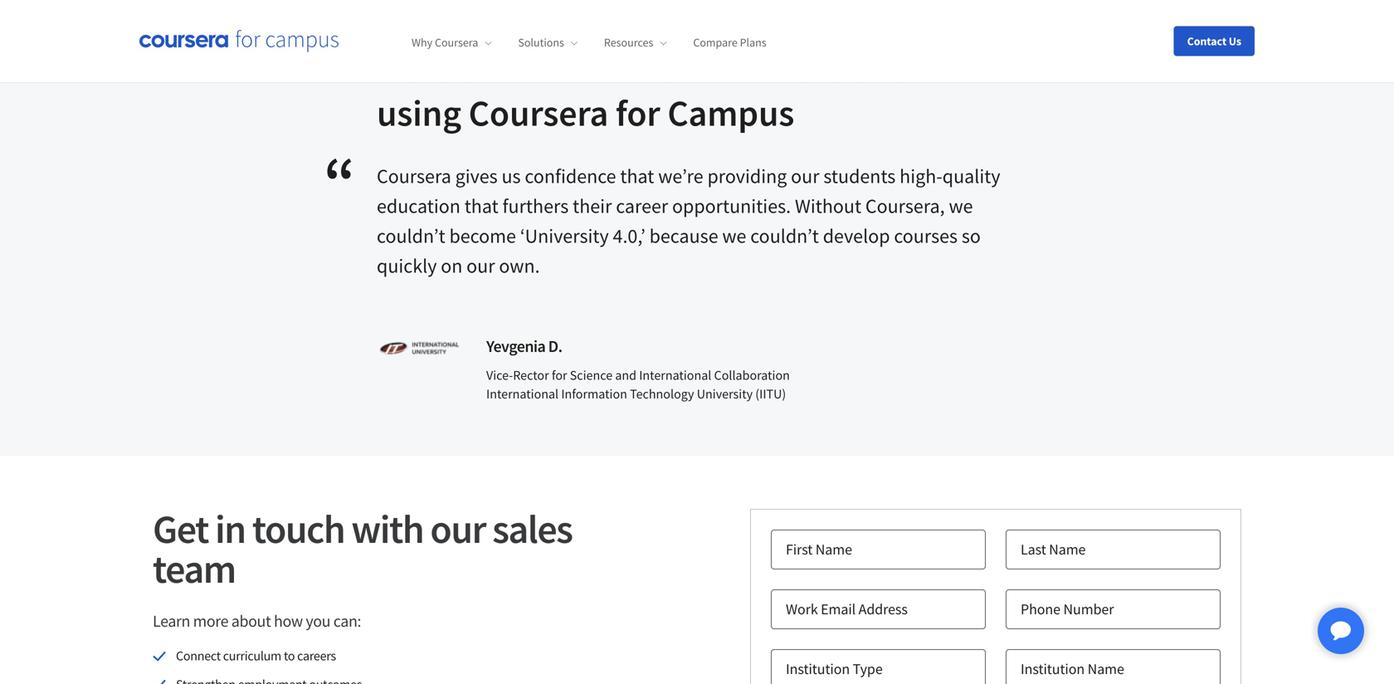 Task type: describe. For each thing, give the bounding box(es) containing it.
campus
[[668, 90, 795, 136]]

name for first name
[[816, 540, 853, 559]]

solutions
[[518, 35, 565, 50]]

contact us button
[[1175, 26, 1255, 56]]

for inside here's how innovative universities are using coursera for campus
[[616, 90, 661, 136]]

vice-
[[487, 367, 513, 384]]

their
[[573, 194, 612, 218]]

more
[[193, 611, 228, 632]]

courses
[[895, 223, 958, 248]]

learn more about how you can:
[[153, 611, 361, 632]]

opportunities.
[[673, 194, 791, 218]]

1 vertical spatial we
[[723, 223, 747, 248]]

number
[[1064, 600, 1115, 619]]

0 vertical spatial coursera
[[435, 35, 479, 50]]

why coursera
[[412, 35, 479, 50]]

because
[[650, 223, 719, 248]]

about
[[231, 611, 271, 632]]

1 couldn't from the left
[[377, 223, 446, 248]]

connect
[[176, 648, 221, 664]]

coursera gives us confidence that we're providing our students high-quality education that furthers their career opportunities. without coursera, we couldn't become 'university 4.0,' because we couldn't develop courses so quickly on our own.
[[377, 164, 1001, 278]]

providing
[[708, 164, 787, 189]]

coursera inside here's how innovative universities are using coursera for campus
[[469, 90, 609, 136]]

on
[[441, 253, 463, 278]]

rector
[[513, 367, 549, 384]]

name for institution name
[[1088, 660, 1125, 678]]

confidence
[[525, 164, 617, 189]]

institution type
[[786, 660, 883, 678]]

get
[[153, 504, 208, 554]]

can:
[[334, 611, 361, 632]]

Institution Name text field
[[1006, 649, 1221, 684]]

our inside get in touch with our sales team
[[430, 504, 486, 554]]

here's
[[377, 47, 475, 93]]

why coursera link
[[412, 35, 492, 50]]

Work Email Address email field
[[771, 590, 986, 629]]

Phone Number telephone field
[[1006, 590, 1221, 629]]

phone number
[[1021, 600, 1115, 619]]

without
[[795, 194, 862, 218]]

in
[[215, 504, 246, 554]]

career
[[616, 194, 669, 218]]

connect curriculum to careers
[[176, 648, 336, 664]]

information
[[562, 386, 628, 402]]

compare plans link
[[694, 35, 767, 50]]

touch
[[252, 504, 345, 554]]

'university
[[520, 223, 609, 248]]

resources link
[[604, 35, 667, 50]]

0 vertical spatial international
[[640, 367, 712, 384]]

with
[[352, 504, 424, 554]]

why
[[412, 35, 433, 50]]

2 couldn't from the left
[[751, 223, 819, 248]]

international information technology university (iitu) image
[[377, 334, 460, 365]]

to
[[284, 648, 295, 664]]

yevgenia
[[487, 336, 546, 357]]

us
[[502, 164, 521, 189]]

so
[[962, 223, 981, 248]]

learn
[[153, 611, 190, 632]]

work
[[786, 600, 818, 619]]

own.
[[499, 253, 540, 278]]

how inside here's how innovative universities are using coursera for campus
[[482, 47, 549, 93]]

develop
[[823, 223, 891, 248]]

are
[[917, 47, 967, 93]]

technology
[[630, 386, 695, 402]]

0 vertical spatial our
[[791, 164, 820, 189]]



Task type: locate. For each thing, give the bounding box(es) containing it.
1 horizontal spatial institution
[[1021, 660, 1085, 678]]

university
[[697, 386, 753, 402]]

sales
[[493, 504, 572, 554]]

name down the phone number 'phone field'
[[1088, 660, 1125, 678]]

how left you
[[274, 611, 303, 632]]

0 horizontal spatial how
[[274, 611, 303, 632]]

for
[[616, 90, 661, 136], [552, 367, 568, 384]]

0 horizontal spatial for
[[552, 367, 568, 384]]

0 horizontal spatial couldn't
[[377, 223, 446, 248]]

1 vertical spatial international
[[487, 386, 559, 402]]

0 vertical spatial that
[[621, 164, 655, 189]]

0 horizontal spatial we
[[723, 223, 747, 248]]

institution for institution name
[[1021, 660, 1085, 678]]

1 vertical spatial for
[[552, 367, 568, 384]]

0 vertical spatial for
[[616, 90, 661, 136]]

1 horizontal spatial how
[[482, 47, 549, 93]]

0 vertical spatial how
[[482, 47, 549, 93]]

curriculum
[[223, 648, 282, 664]]

d.
[[549, 336, 563, 357]]

our right on
[[467, 253, 495, 278]]

1 horizontal spatial couldn't
[[751, 223, 819, 248]]

here's how innovative universities are using coursera for campus
[[377, 47, 967, 136]]

last
[[1021, 540, 1047, 559]]

coursera,
[[866, 194, 945, 218]]

First Name text field
[[771, 530, 986, 570]]

science
[[570, 367, 613, 384]]

couldn't up quickly
[[377, 223, 446, 248]]

type
[[853, 660, 883, 678]]

name right first
[[816, 540, 853, 559]]

team
[[153, 544, 236, 594]]

name
[[816, 540, 853, 559], [1050, 540, 1086, 559], [1088, 660, 1125, 678]]

1 horizontal spatial that
[[621, 164, 655, 189]]

coursera up "us"
[[469, 90, 609, 136]]

for inside vice-rector for science and international collaboration international information technology university (iitu)
[[552, 367, 568, 384]]

how
[[482, 47, 549, 93], [274, 611, 303, 632]]

name for last name
[[1050, 540, 1086, 559]]

2 horizontal spatial name
[[1088, 660, 1125, 678]]

compare
[[694, 35, 738, 50]]

education
[[377, 194, 461, 218]]

first name
[[786, 540, 853, 559]]

quickly
[[377, 253, 437, 278]]

yevgenia d.
[[487, 336, 563, 357]]

coursera for campus image
[[139, 30, 339, 53]]

work email address
[[786, 600, 908, 619]]

using
[[377, 90, 462, 136]]

institution left type
[[786, 660, 850, 678]]

1 horizontal spatial for
[[616, 90, 661, 136]]

couldn't down without
[[751, 223, 819, 248]]

name right "last"
[[1050, 540, 1086, 559]]

international down the "rector"
[[487, 386, 559, 402]]

we down opportunities.
[[723, 223, 747, 248]]

that
[[621, 164, 655, 189], [465, 194, 499, 218]]

contact us
[[1188, 34, 1242, 49]]

universities
[[728, 47, 910, 93]]

0 horizontal spatial international
[[487, 386, 559, 402]]

1 vertical spatial our
[[467, 253, 495, 278]]

first
[[786, 540, 813, 559]]

our right with
[[430, 504, 486, 554]]

4.0,'
[[613, 223, 646, 248]]

1 vertical spatial coursera
[[469, 90, 609, 136]]

1 vertical spatial how
[[274, 611, 303, 632]]

high-
[[900, 164, 943, 189]]

2 vertical spatial coursera
[[377, 164, 452, 189]]

0 horizontal spatial name
[[816, 540, 853, 559]]

contact
[[1188, 34, 1227, 49]]

international
[[640, 367, 712, 384], [487, 386, 559, 402]]

last name
[[1021, 540, 1086, 559]]

for down resources link
[[616, 90, 661, 136]]

collaboration
[[715, 367, 790, 384]]

coursera up education
[[377, 164, 452, 189]]

we up the so
[[949, 194, 974, 218]]

email
[[821, 600, 856, 619]]

vice-rector for science and international collaboration international information technology university (iitu)
[[487, 367, 790, 402]]

we
[[949, 194, 974, 218], [723, 223, 747, 248]]

institution down phone
[[1021, 660, 1085, 678]]

innovative
[[557, 47, 721, 93]]

1 institution from the left
[[786, 660, 850, 678]]

quality
[[943, 164, 1001, 189]]

for right the "rector"
[[552, 367, 568, 384]]

careers
[[297, 648, 336, 664]]

coursera inside "coursera gives us confidence that we're providing our students high-quality education that furthers their career opportunities. without coursera, we couldn't become 'university 4.0,' because we couldn't develop courses so quickly on our own."
[[377, 164, 452, 189]]

1 horizontal spatial international
[[640, 367, 712, 384]]

0 vertical spatial we
[[949, 194, 974, 218]]

become
[[450, 223, 516, 248]]

1 horizontal spatial name
[[1050, 540, 1086, 559]]

2 vertical spatial our
[[430, 504, 486, 554]]

phone
[[1021, 600, 1061, 619]]

students
[[824, 164, 896, 189]]

and
[[616, 367, 637, 384]]

resources
[[604, 35, 654, 50]]

couldn't
[[377, 223, 446, 248], [751, 223, 819, 248]]

how right why coursera
[[482, 47, 549, 93]]

gives
[[456, 164, 498, 189]]

Last Name text field
[[1006, 530, 1221, 570]]

institution
[[786, 660, 850, 678], [1021, 660, 1085, 678]]

2 institution from the left
[[1021, 660, 1085, 678]]

solutions link
[[518, 35, 578, 50]]

0 horizontal spatial institution
[[786, 660, 850, 678]]

that up "career"
[[621, 164, 655, 189]]

0 horizontal spatial that
[[465, 194, 499, 218]]

you
[[306, 611, 331, 632]]

we're
[[659, 164, 704, 189]]

institution name
[[1021, 660, 1125, 678]]

us
[[1230, 34, 1242, 49]]

(iitu)
[[756, 386, 787, 402]]

compare plans
[[694, 35, 767, 50]]

our
[[791, 164, 820, 189], [467, 253, 495, 278], [430, 504, 486, 554]]

our up without
[[791, 164, 820, 189]]

address
[[859, 600, 908, 619]]

institution for institution type
[[786, 660, 850, 678]]

that up become
[[465, 194, 499, 218]]

plans
[[740, 35, 767, 50]]

furthers
[[503, 194, 569, 218]]

get in touch with our sales team
[[153, 504, 572, 594]]

international up technology
[[640, 367, 712, 384]]

1 horizontal spatial we
[[949, 194, 974, 218]]

1 vertical spatial that
[[465, 194, 499, 218]]

coursera right why
[[435, 35, 479, 50]]



Task type: vqa. For each thing, say whether or not it's contained in the screenshot.
) corresponding to Machine Learning with Python
no



